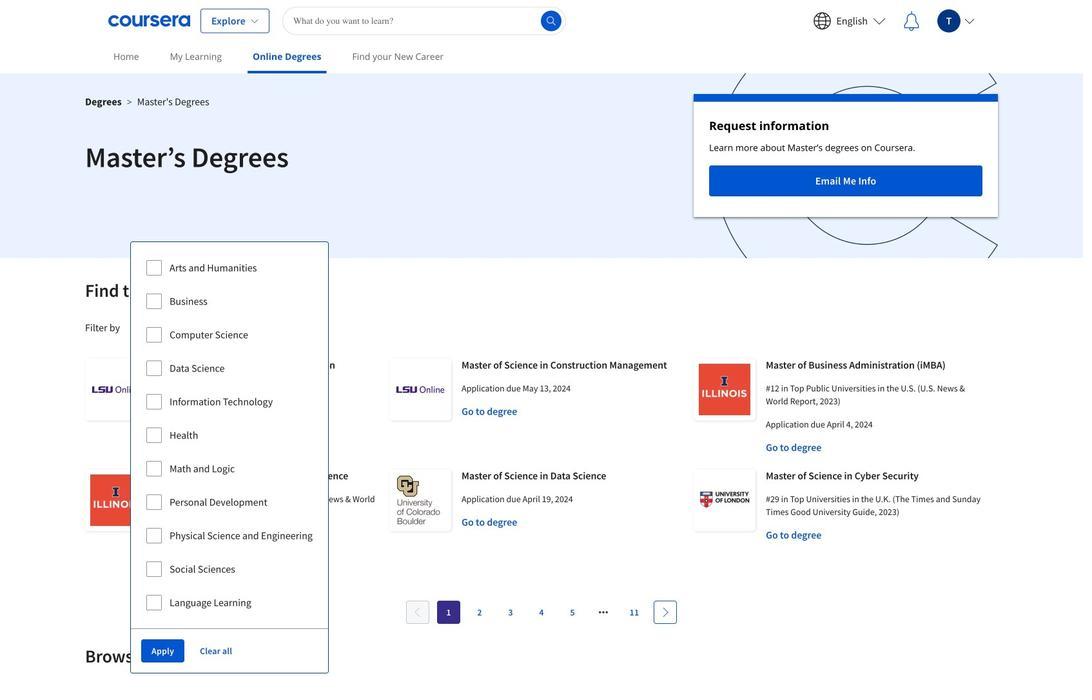 Task type: vqa. For each thing, say whether or not it's contained in the screenshot.
The Modules link
no



Task type: locate. For each thing, give the bounding box(es) containing it.
list
[[80, 674, 1003, 677]]

go to next page image
[[660, 608, 670, 618]]

list item
[[80, 674, 311, 677], [311, 674, 542, 677]]

1 horizontal spatial louisiana state university image
[[389, 359, 451, 421]]

2 list item from the left
[[311, 674, 542, 677]]

1 list item from the left
[[80, 674, 311, 677]]

0 horizontal spatial louisiana state university image
[[85, 359, 147, 421]]

options list list box
[[131, 242, 328, 629]]

university of illinois at urbana-champaign image
[[694, 359, 756, 421], [85, 470, 147, 532]]

louisiana state university image
[[85, 359, 147, 421], [389, 359, 451, 421]]

status
[[694, 94, 998, 217]]

university of london image
[[694, 470, 756, 532]]

university of colorado boulder image
[[389, 470, 451, 532]]

1 louisiana state university image from the left
[[85, 359, 147, 421]]

actions toolbar
[[131, 629, 328, 674]]

0 vertical spatial university of illinois at urbana-champaign image
[[694, 359, 756, 421]]

1 horizontal spatial university of illinois at urbana-champaign image
[[694, 359, 756, 421]]

None search field
[[282, 7, 566, 35]]

1 vertical spatial university of illinois at urbana-champaign image
[[85, 470, 147, 532]]



Task type: describe. For each thing, give the bounding box(es) containing it.
0 horizontal spatial university of illinois at urbana-champaign image
[[85, 470, 147, 532]]

2 louisiana state university image from the left
[[389, 359, 451, 421]]

coursera image
[[108, 11, 190, 31]]



